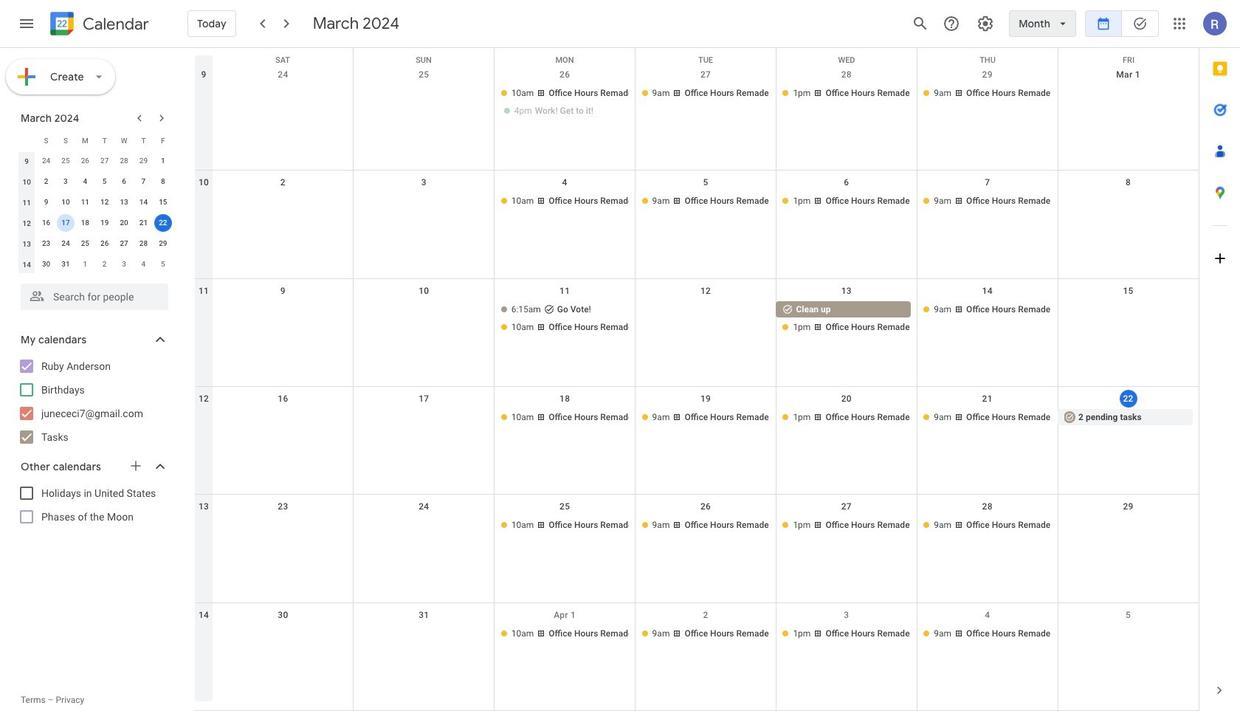Task type: vqa. For each thing, say whether or not it's contained in the screenshot.
Tasks Sidebar image
no



Task type: locate. For each thing, give the bounding box(es) containing it.
13 element
[[115, 194, 133, 211]]

february 28 element
[[115, 152, 133, 170]]

other calendars list
[[3, 482, 183, 529]]

16 element
[[37, 214, 55, 232]]

26 element
[[96, 235, 114, 253]]

18 element
[[76, 214, 94, 232]]

10 element
[[57, 194, 75, 211]]

my calendars list
[[3, 355, 183, 449]]

22, today element
[[154, 214, 172, 232]]

column header
[[17, 130, 36, 151]]

27 element
[[115, 235, 133, 253]]

30 element
[[37, 256, 55, 273]]

24 element
[[57, 235, 75, 253]]

row
[[195, 48, 1200, 70], [195, 63, 1200, 171], [17, 130, 173, 151], [17, 151, 173, 171], [195, 171, 1200, 279], [17, 171, 173, 192], [17, 192, 173, 213], [17, 213, 173, 233], [17, 233, 173, 254], [17, 254, 173, 275], [195, 279, 1200, 387], [195, 387, 1200, 495], [195, 495, 1200, 603], [195, 603, 1200, 711]]

2 element
[[37, 173, 55, 191]]

None search field
[[0, 278, 183, 310]]

march 2024 grid
[[14, 130, 173, 275]]

14 element
[[135, 194, 152, 211]]

17 element
[[57, 214, 75, 232]]

25 element
[[76, 235, 94, 253]]

april 2 element
[[96, 256, 114, 273]]

row group
[[17, 151, 173, 275]]

heading
[[80, 15, 149, 33]]

5 element
[[96, 173, 114, 191]]

3 element
[[57, 173, 75, 191]]

cell
[[213, 85, 354, 120], [354, 85, 495, 120], [495, 85, 636, 120], [1059, 85, 1200, 120], [213, 193, 354, 211], [354, 193, 495, 211], [1059, 193, 1200, 211], [56, 213, 75, 233], [153, 213, 173, 233], [213, 301, 354, 337], [354, 301, 495, 337], [495, 301, 636, 337], [636, 301, 777, 337], [777, 301, 918, 337], [1059, 301, 1200, 337], [213, 409, 354, 427], [354, 409, 495, 427], [213, 517, 354, 535], [354, 517, 495, 535], [1059, 517, 1200, 535], [213, 625, 354, 643], [354, 625, 495, 643], [1059, 625, 1200, 643]]

heading inside calendar "element"
[[80, 15, 149, 33]]

column header inside march 2024 grid
[[17, 130, 36, 151]]

add other calendars image
[[129, 459, 143, 473]]

29 element
[[154, 235, 172, 253]]

tab list
[[1200, 48, 1241, 670]]

Search for people text field
[[30, 284, 160, 310]]

grid
[[195, 48, 1200, 711]]



Task type: describe. For each thing, give the bounding box(es) containing it.
february 25 element
[[57, 152, 75, 170]]

main drawer image
[[18, 15, 35, 33]]

february 29 element
[[135, 152, 152, 170]]

april 1 element
[[76, 256, 94, 273]]

28 element
[[135, 235, 152, 253]]

row group inside march 2024 grid
[[17, 151, 173, 275]]

february 27 element
[[96, 152, 114, 170]]

april 5 element
[[154, 256, 172, 273]]

8 element
[[154, 173, 172, 191]]

12 element
[[96, 194, 114, 211]]

7 element
[[135, 173, 152, 191]]

february 26 element
[[76, 152, 94, 170]]

23 element
[[37, 235, 55, 253]]

11 element
[[76, 194, 94, 211]]

calendar element
[[47, 9, 149, 41]]

settings menu image
[[977, 15, 995, 33]]

9 element
[[37, 194, 55, 211]]

1 element
[[154, 152, 172, 170]]

6 element
[[115, 173, 133, 191]]

april 3 element
[[115, 256, 133, 273]]

4 element
[[76, 173, 94, 191]]

april 4 element
[[135, 256, 152, 273]]

31 element
[[57, 256, 75, 273]]

february 24 element
[[37, 152, 55, 170]]

21 element
[[135, 214, 152, 232]]

15 element
[[154, 194, 172, 211]]

20 element
[[115, 214, 133, 232]]

19 element
[[96, 214, 114, 232]]



